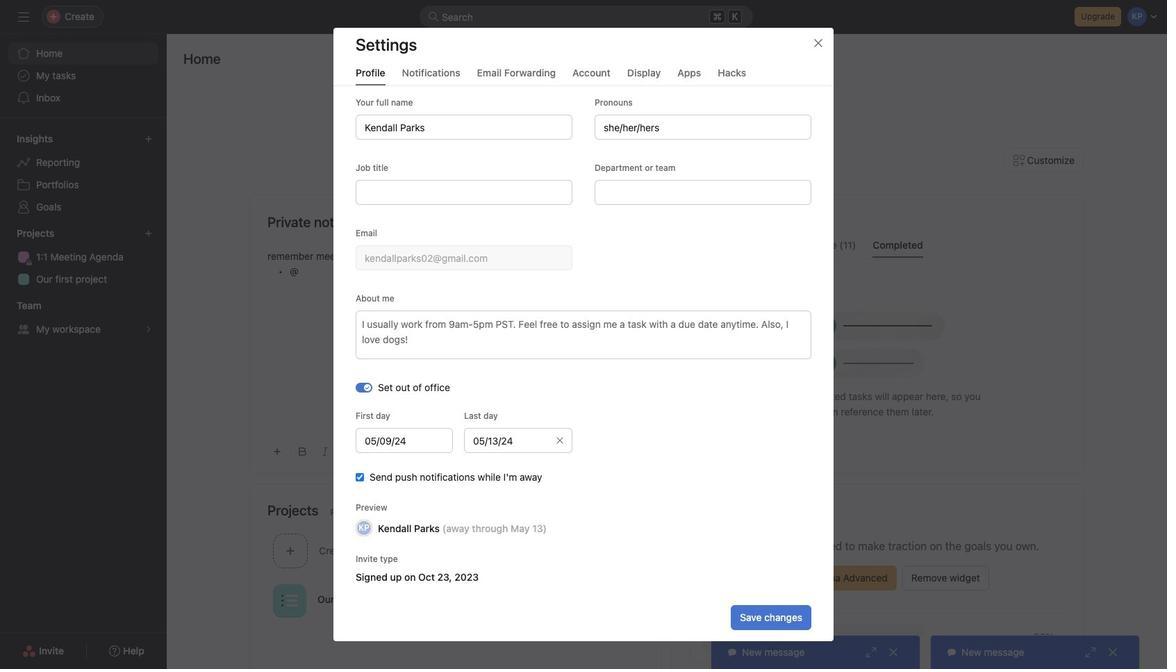 Task type: describe. For each thing, give the bounding box(es) containing it.
increase list indent image
[[477, 447, 485, 456]]

1 vertical spatial close image
[[1107, 647, 1119, 658]]

prominent image
[[428, 11, 439, 22]]

0 vertical spatial close image
[[813, 38, 824, 49]]

insights element
[[0, 126, 167, 221]]

bulleted list image
[[410, 447, 418, 456]]

expand new message image for bottom close image
[[1085, 647, 1096, 658]]

Optional text field
[[464, 428, 572, 453]]

clear date image
[[556, 436, 564, 445]]

global element
[[0, 34, 167, 117]]



Task type: vqa. For each thing, say whether or not it's contained in the screenshot.
Close icon at bottom
yes



Task type: locate. For each thing, give the bounding box(es) containing it.
link image
[[499, 447, 507, 456]]

None checkbox
[[356, 473, 364, 481]]

0 horizontal spatial close image
[[813, 38, 824, 49]]

decrease list indent image
[[454, 447, 463, 456]]

1 horizontal spatial close image
[[1107, 647, 1119, 658]]

1 horizontal spatial expand new message image
[[1085, 647, 1096, 658]]

expand new message image for close icon
[[866, 647, 877, 658]]

document
[[267, 249, 644, 430]]

2 expand new message image from the left
[[1085, 647, 1096, 658]]

Third-person pronouns (e.g. she/her/hers) text field
[[595, 115, 811, 140]]

I usually work from 9am-5pm PST. Feel free to assign me a task with a due date anytime. Also, I love dogs! text field
[[356, 311, 811, 359]]

toolbar
[[267, 436, 644, 467]]

projects element
[[0, 221, 167, 293]]

teams element
[[0, 293, 167, 343]]

list image
[[281, 592, 298, 609]]

close image
[[888, 647, 899, 658]]

bold image
[[299, 447, 307, 456]]

switch
[[356, 382, 372, 392]]

italics image
[[321, 447, 329, 456]]

expand new message image
[[866, 647, 877, 658], [1085, 647, 1096, 658]]

close image
[[813, 38, 824, 49], [1107, 647, 1119, 658]]

numbered list image
[[432, 447, 440, 456]]

strikethrough image
[[365, 447, 374, 456]]

None text field
[[356, 245, 572, 270], [356, 428, 453, 453], [356, 245, 572, 270], [356, 428, 453, 453]]

code image
[[388, 447, 396, 456]]

1 expand new message image from the left
[[866, 647, 877, 658]]

0 horizontal spatial expand new message image
[[866, 647, 877, 658]]

at mention image
[[545, 446, 557, 457]]

hide sidebar image
[[18, 11, 29, 22]]

None text field
[[356, 115, 572, 140], [356, 180, 572, 205], [595, 180, 811, 205], [356, 115, 572, 140], [356, 180, 572, 205], [595, 180, 811, 205]]



